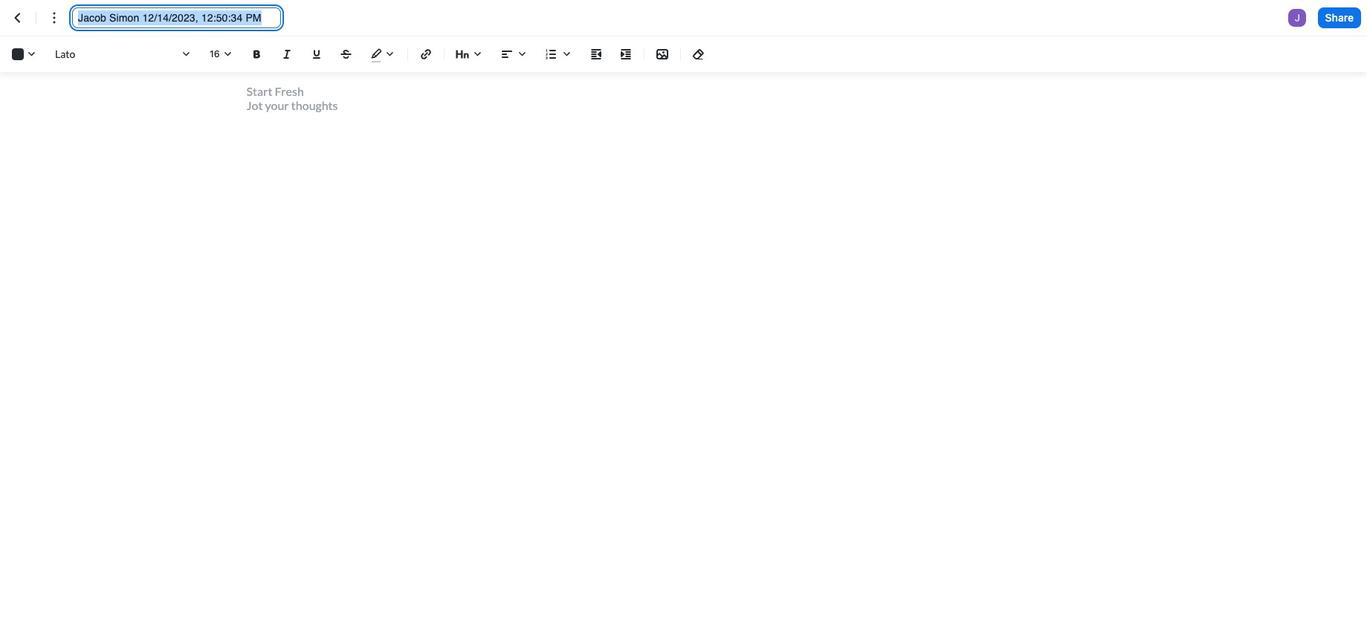 Task type: describe. For each thing, give the bounding box(es) containing it.
all notes image
[[9, 9, 27, 27]]

underline image
[[308, 45, 326, 63]]

italic image
[[278, 45, 296, 63]]

16
[[210, 48, 220, 59]]

insert image image
[[653, 45, 671, 63]]

16 button
[[204, 42, 239, 66]]

link image
[[417, 45, 435, 63]]

lato button
[[49, 42, 198, 66]]

bold image
[[248, 45, 266, 63]]



Task type: vqa. For each thing, say whether or not it's contained in the screenshot.
Personal Menu menu
no



Task type: locate. For each thing, give the bounding box(es) containing it.
share
[[1325, 11, 1354, 24]]

share button
[[1318, 7, 1361, 28]]

None text field
[[78, 10, 275, 25]]

clear style image
[[690, 45, 708, 63]]

increase indent image
[[617, 45, 635, 63]]

more image
[[45, 9, 63, 27]]

lato
[[55, 48, 75, 60]]

decrease indent image
[[587, 45, 605, 63]]

jacob simon image
[[1288, 9, 1306, 27]]

strikethrough image
[[338, 45, 355, 63]]



